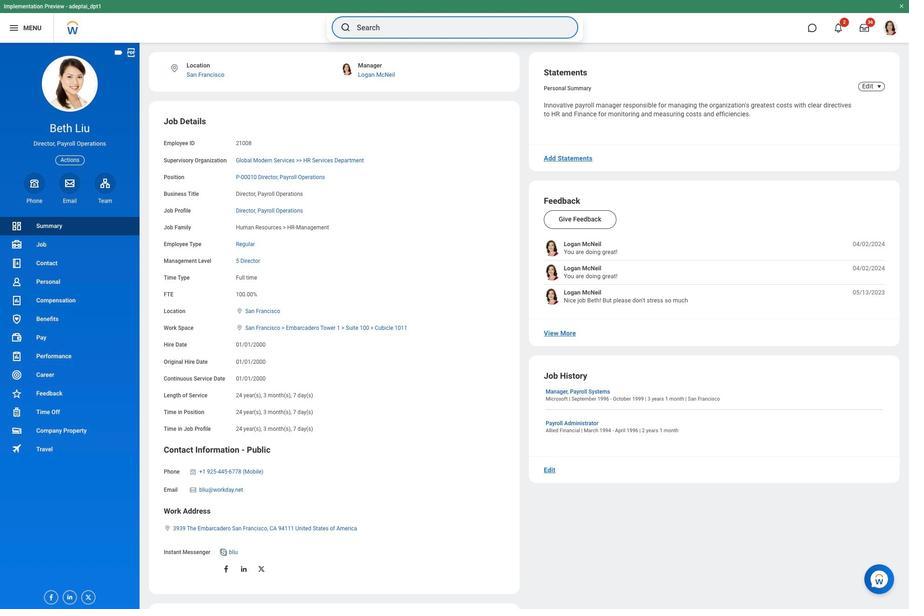 Task type: vqa. For each thing, say whether or not it's contained in the screenshot.
1st Employee'S Photo (Logan Mcneil) from the bottom
yes



Task type: describe. For each thing, give the bounding box(es) containing it.
x image
[[82, 591, 92, 602]]

1 group from the top
[[164, 116, 505, 433]]

mail image
[[189, 487, 198, 494]]

close environment banner image
[[900, 3, 905, 9]]

phone beth liu element
[[24, 197, 45, 205]]

3 employee's photo (logan mcneil) image from the top
[[544, 289, 561, 305]]

2 group from the top
[[164, 445, 505, 580]]

phone image inside 'navigation pane' region
[[28, 178, 41, 189]]

Search Workday  search field
[[357, 17, 559, 38]]

0 vertical spatial linkedin image
[[240, 565, 248, 574]]

1 employee's photo (logan mcneil) image from the top
[[544, 240, 561, 256]]

feedback image
[[11, 388, 22, 400]]

1 vertical spatial phone image
[[189, 468, 198, 476]]

skype image
[[219, 548, 228, 557]]

search image
[[340, 22, 352, 33]]

summary image
[[11, 221, 22, 232]]

tag image
[[114, 47, 124, 58]]

0 horizontal spatial facebook image
[[45, 591, 55, 602]]

personal summary element
[[544, 83, 592, 92]]

0 vertical spatial facebook image
[[222, 565, 231, 574]]

view printable version (pdf) image
[[126, 47, 136, 58]]

career image
[[11, 370, 22, 381]]

2 employee's photo (logan mcneil) image from the top
[[544, 264, 561, 281]]

1 vertical spatial linkedin image
[[63, 591, 74, 601]]

notifications large image
[[834, 23, 844, 33]]

1 vertical spatial location image
[[236, 308, 244, 314]]

performance image
[[11, 351, 22, 362]]

benefits image
[[11, 314, 22, 325]]

2 vertical spatial location image
[[164, 525, 171, 532]]

email beth liu element
[[59, 197, 81, 205]]

personal image
[[11, 277, 22, 288]]



Task type: locate. For each thing, give the bounding box(es) containing it.
phone image up mail image
[[189, 468, 198, 476]]

full time element
[[236, 273, 257, 281]]

justify image
[[8, 22, 20, 34]]

list
[[0, 217, 140, 459], [544, 240, 886, 305]]

2 vertical spatial employee's photo (logan mcneil) image
[[544, 289, 561, 305]]

contact image
[[11, 258, 22, 269]]

location image
[[170, 63, 180, 74], [236, 308, 244, 314], [164, 525, 171, 532]]

employee's photo (logan mcneil) image
[[544, 240, 561, 256], [544, 264, 561, 281], [544, 289, 561, 305]]

facebook image
[[222, 565, 231, 574], [45, 591, 55, 602]]

job image
[[11, 239, 22, 251]]

company property image
[[11, 426, 22, 437]]

1 horizontal spatial facebook image
[[222, 565, 231, 574]]

social media x image
[[258, 565, 266, 574]]

phone image
[[28, 178, 41, 189], [189, 468, 198, 476]]

linkedin image
[[240, 565, 248, 574], [63, 591, 74, 601]]

1 horizontal spatial phone image
[[189, 468, 198, 476]]

caret down image
[[875, 83, 886, 90]]

compensation image
[[11, 295, 22, 306]]

0 vertical spatial phone image
[[28, 178, 41, 189]]

facebook image left x icon
[[45, 591, 55, 602]]

0 horizontal spatial list
[[0, 217, 140, 459]]

phone image up phone beth liu element
[[28, 178, 41, 189]]

0 horizontal spatial linkedin image
[[63, 591, 74, 601]]

time off image
[[11, 407, 22, 418]]

profile logan mcneil image
[[884, 20, 899, 37]]

0 vertical spatial group
[[164, 116, 505, 433]]

1 vertical spatial group
[[164, 445, 505, 580]]

pay image
[[11, 332, 22, 344]]

1 vertical spatial facebook image
[[45, 591, 55, 602]]

0 vertical spatial location image
[[170, 63, 180, 74]]

1 horizontal spatial list
[[544, 240, 886, 305]]

inbox large image
[[861, 23, 870, 33]]

linkedin image left x icon
[[63, 591, 74, 601]]

None search field
[[327, 14, 583, 41]]

0 horizontal spatial phone image
[[28, 178, 41, 189]]

mail image
[[64, 178, 75, 189]]

banner
[[0, 0, 910, 43]]

location image
[[236, 325, 244, 331]]

facebook image down skype image
[[222, 565, 231, 574]]

navigation pane region
[[0, 43, 140, 610]]

0 vertical spatial employee's photo (logan mcneil) image
[[544, 240, 561, 256]]

1 horizontal spatial linkedin image
[[240, 565, 248, 574]]

team beth liu element
[[95, 197, 116, 205]]

linkedin image left social media x image
[[240, 565, 248, 574]]

view team image
[[100, 178, 111, 189]]

1 vertical spatial employee's photo (logan mcneil) image
[[544, 264, 561, 281]]

travel image
[[11, 444, 22, 455]]

group
[[164, 116, 505, 433], [164, 445, 505, 580]]



